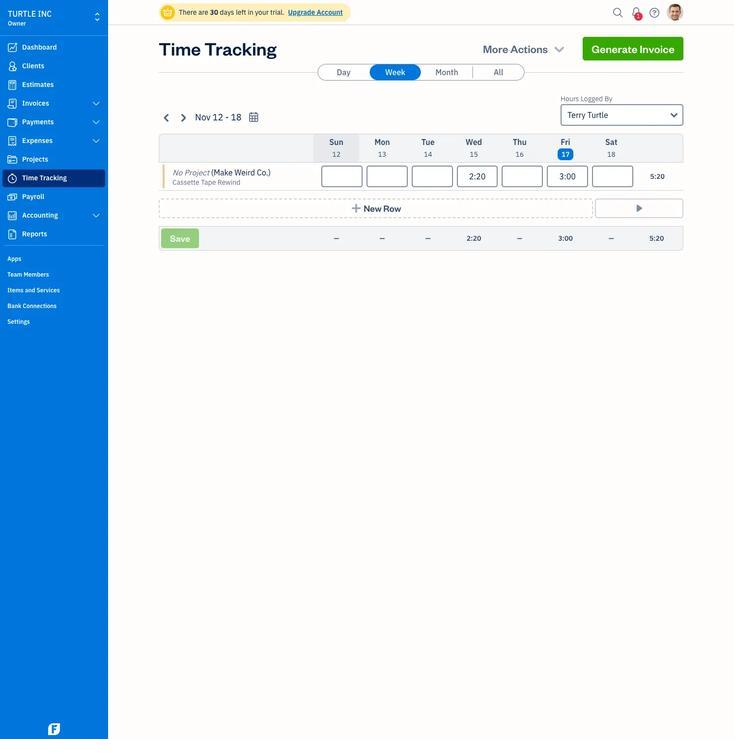 Task type: vqa. For each thing, say whether or not it's contained in the screenshot.
the rightmost The 'Time Tracking'
yes



Task type: describe. For each thing, give the bounding box(es) containing it.
team members link
[[2, 267, 105, 282]]

cassette
[[173, 178, 200, 187]]

tue
[[422, 137, 435, 147]]

estimate image
[[6, 80, 18, 90]]

items and services
[[7, 287, 60, 294]]

all link
[[473, 64, 525, 80]]

14
[[424, 150, 433, 159]]

12 for sun
[[333, 150, 341, 159]]

expenses
[[22, 136, 53, 145]]

inc
[[38, 9, 52, 19]]

2 — from the left
[[380, 234, 385, 243]]

team members
[[7, 271, 49, 278]]

week link
[[370, 64, 421, 80]]

projects link
[[2, 151, 105, 169]]

and
[[25, 287, 35, 294]]

month link
[[422, 64, 473, 80]]

more actions button
[[475, 37, 575, 60]]

1 horizontal spatial time tracking
[[159, 37, 277, 60]]

there are 30 days left in your trial. upgrade account
[[179, 8, 343, 17]]

5 duration text field from the left
[[548, 166, 589, 187]]

payments link
[[2, 114, 105, 131]]

turtle
[[588, 110, 609, 120]]

fri 17
[[561, 137, 571, 159]]

payments
[[22, 118, 54, 126]]

dashboard
[[22, 43, 57, 52]]

invoice
[[640, 42, 675, 56]]

sat 18
[[606, 137, 618, 159]]

all
[[494, 67, 504, 77]]

your
[[255, 8, 269, 17]]

30
[[210, 8, 218, 17]]

money image
[[6, 192, 18, 202]]

choose a date image
[[248, 112, 260, 123]]

previous week image
[[161, 112, 173, 123]]

payment image
[[6, 118, 18, 127]]

1
[[637, 12, 641, 20]]

payroll
[[22, 192, 44, 201]]

chevron large down image for accounting
[[92, 212, 101, 220]]

0 horizontal spatial 18
[[231, 112, 242, 123]]

accounting
[[22, 211, 58, 220]]

next week image
[[178, 112, 189, 123]]

actions
[[511, 42, 548, 56]]

are
[[199, 8, 209, 17]]

there
[[179, 8, 197, 17]]

time inside 'link'
[[22, 174, 38, 182]]

chevrondown image
[[553, 42, 567, 56]]

new row
[[364, 203, 402, 214]]

0 vertical spatial 5:20
[[651, 172, 665, 181]]

chart image
[[6, 211, 18, 221]]

timer image
[[6, 174, 18, 183]]

more actions
[[484, 42, 548, 56]]

-
[[226, 112, 229, 123]]

mon
[[375, 137, 390, 147]]

mon 13
[[375, 137, 390, 159]]

1 duration text field from the left
[[322, 166, 363, 187]]

sun
[[330, 137, 344, 147]]

chevron large down image
[[92, 100, 101, 108]]

terry
[[568, 110, 586, 120]]

turtle
[[8, 9, 36, 19]]

2 duration text field from the left
[[367, 166, 408, 187]]

team
[[7, 271, 22, 278]]

apps link
[[2, 251, 105, 266]]

trial.
[[271, 8, 285, 17]]

new row button
[[159, 199, 594, 218]]

thu 16
[[513, 137, 527, 159]]

invoices link
[[2, 95, 105, 113]]

Duration text field
[[457, 166, 498, 187]]

5 — from the left
[[609, 234, 615, 243]]

18 inside sat 18
[[608, 150, 616, 159]]

weird
[[235, 168, 255, 178]]

rewind
[[218, 178, 241, 187]]

reports
[[22, 230, 47, 239]]

time tracking link
[[2, 170, 105, 187]]

nov
[[195, 112, 211, 123]]

invoice image
[[6, 99, 18, 109]]

owner
[[8, 20, 26, 27]]

bank
[[7, 302, 21, 310]]

go to help image
[[647, 5, 663, 20]]

estimates link
[[2, 76, 105, 94]]

2:20
[[467, 234, 482, 243]]

settings link
[[2, 314, 105, 329]]



Task type: locate. For each thing, give the bounding box(es) containing it.
5:20
[[651, 172, 665, 181], [650, 234, 665, 243]]

time right 'timer' icon
[[22, 174, 38, 182]]

4 — from the left
[[518, 234, 523, 243]]

report image
[[6, 230, 18, 240]]

3 duration text field from the left
[[412, 166, 453, 187]]

month
[[436, 67, 459, 77]]

duration text field down 16
[[502, 166, 544, 187]]

bank connections link
[[2, 299, 105, 313]]

row
[[384, 203, 402, 214]]

members
[[24, 271, 49, 278]]

sun 12
[[330, 137, 344, 159]]

no project ( make weird co. ) cassette tape rewind
[[173, 168, 271, 187]]

12 left -
[[213, 112, 223, 123]]

new
[[364, 203, 382, 214]]

project image
[[6, 155, 18, 165]]

chevron large down image inside payments link
[[92, 119, 101, 126]]

2 vertical spatial chevron large down image
[[92, 212, 101, 220]]

0 vertical spatial time tracking
[[159, 37, 277, 60]]

18 right -
[[231, 112, 242, 123]]

0 horizontal spatial 12
[[213, 112, 223, 123]]

turtle inc owner
[[8, 9, 52, 27]]

start timer image
[[634, 204, 646, 213]]

dashboard image
[[6, 43, 18, 53]]

1 button
[[629, 2, 645, 22]]

items and services link
[[2, 283, 105, 298]]

1 horizontal spatial 18
[[608, 150, 616, 159]]

in
[[248, 8, 254, 17]]

nov 12 - 18
[[195, 112, 242, 123]]

chevron large down image
[[92, 119, 101, 126], [92, 137, 101, 145], [92, 212, 101, 220]]

chevron large down image for expenses
[[92, 137, 101, 145]]

1 chevron large down image from the top
[[92, 119, 101, 126]]

tape
[[201, 178, 216, 187]]

time tracking down 30
[[159, 37, 277, 60]]

tracking down projects link
[[40, 174, 67, 182]]

chevron large down image inside expenses link
[[92, 137, 101, 145]]

day
[[337, 67, 351, 77]]

duration text field down 13
[[367, 166, 408, 187]]

1 horizontal spatial 12
[[333, 150, 341, 159]]

chevron large down image inside 'accounting' link
[[92, 212, 101, 220]]

tracking down left
[[205, 37, 277, 60]]

time down 'there'
[[159, 37, 201, 60]]

days
[[220, 8, 234, 17]]

duration text field down sat 18
[[593, 166, 634, 187]]

expense image
[[6, 136, 18, 146]]

0 horizontal spatial tracking
[[40, 174, 67, 182]]

)
[[268, 168, 271, 178]]

12
[[213, 112, 223, 123], [333, 150, 341, 159]]

search image
[[611, 5, 627, 20]]

hours logged by
[[561, 94, 613, 103]]

13
[[378, 150, 387, 159]]

bank connections
[[7, 302, 57, 310]]

3:00
[[559, 234, 573, 243]]

wed
[[466, 137, 483, 147]]

chevron large down image for payments
[[92, 119, 101, 126]]

12 for nov
[[213, 112, 223, 123]]

invoices
[[22, 99, 49, 108]]

duration text field down sun 12
[[322, 166, 363, 187]]

2 chevron large down image from the top
[[92, 137, 101, 145]]

12 down the sun
[[333, 150, 341, 159]]

client image
[[6, 61, 18, 71]]

0 horizontal spatial time
[[22, 174, 38, 182]]

items
[[7, 287, 24, 294]]

fri
[[561, 137, 571, 147]]

more
[[484, 42, 509, 56]]

1 horizontal spatial tracking
[[205, 37, 277, 60]]

generate invoice
[[592, 42, 675, 56]]

upgrade
[[288, 8, 315, 17]]

sat
[[606, 137, 618, 147]]

3 — from the left
[[426, 234, 431, 243]]

estimates
[[22, 80, 54, 89]]

main element
[[0, 0, 133, 740]]

18
[[231, 112, 242, 123], [608, 150, 616, 159]]

15
[[470, 150, 479, 159]]

plus image
[[351, 204, 362, 213]]

co.
[[257, 168, 268, 178]]

payroll link
[[2, 188, 105, 206]]

clients
[[22, 61, 44, 70]]

1 vertical spatial chevron large down image
[[92, 137, 101, 145]]

generate invoice button
[[583, 37, 684, 60]]

1 vertical spatial tracking
[[40, 174, 67, 182]]

connections
[[23, 302, 57, 310]]

left
[[236, 8, 246, 17]]

day link
[[318, 64, 370, 80]]

6 duration text field from the left
[[593, 166, 634, 187]]

thu
[[513, 137, 527, 147]]

services
[[37, 287, 60, 294]]

expenses link
[[2, 132, 105, 150]]

clients link
[[2, 58, 105, 75]]

time tracking down projects link
[[22, 174, 67, 182]]

—
[[334, 234, 339, 243], [380, 234, 385, 243], [426, 234, 431, 243], [518, 234, 523, 243], [609, 234, 615, 243]]

0 vertical spatial chevron large down image
[[92, 119, 101, 126]]

tue 14
[[422, 137, 435, 159]]

generate
[[592, 42, 638, 56]]

make
[[214, 168, 233, 178]]

crown image
[[163, 7, 173, 17]]

upgrade account link
[[286, 8, 343, 17]]

Duration text field
[[322, 166, 363, 187], [367, 166, 408, 187], [412, 166, 453, 187], [502, 166, 544, 187], [548, 166, 589, 187], [593, 166, 634, 187]]

1 vertical spatial 12
[[333, 150, 341, 159]]

1 vertical spatial 18
[[608, 150, 616, 159]]

time tracking inside 'link'
[[22, 174, 67, 182]]

0 vertical spatial 12
[[213, 112, 223, 123]]

0 vertical spatial tracking
[[205, 37, 277, 60]]

duration text field down 14
[[412, 166, 453, 187]]

18 down sat
[[608, 150, 616, 159]]

1 vertical spatial time
[[22, 174, 38, 182]]

reports link
[[2, 226, 105, 243]]

no
[[173, 168, 183, 178]]

4 duration text field from the left
[[502, 166, 544, 187]]

1 vertical spatial 5:20
[[650, 234, 665, 243]]

week
[[386, 67, 406, 77]]

12 inside sun 12
[[333, 150, 341, 159]]

16
[[516, 150, 524, 159]]

(
[[211, 168, 214, 178]]

settings
[[7, 318, 30, 326]]

apps
[[7, 255, 21, 263]]

project
[[184, 168, 209, 178]]

tracking inside 'link'
[[40, 174, 67, 182]]

freshbooks image
[[46, 724, 62, 736]]

hours
[[561, 94, 580, 103]]

0 horizontal spatial time tracking
[[22, 174, 67, 182]]

0 vertical spatial 18
[[231, 112, 242, 123]]

logged
[[581, 94, 604, 103]]

1 vertical spatial time tracking
[[22, 174, 67, 182]]

accounting link
[[2, 207, 105, 225]]

account
[[317, 8, 343, 17]]

1 horizontal spatial time
[[159, 37, 201, 60]]

3 chevron large down image from the top
[[92, 212, 101, 220]]

0 vertical spatial time
[[159, 37, 201, 60]]

wed 15
[[466, 137, 483, 159]]

projects
[[22, 155, 48, 164]]

17
[[562, 150, 570, 159]]

1 — from the left
[[334, 234, 339, 243]]

terry turtle
[[568, 110, 609, 120]]

duration text field down 17
[[548, 166, 589, 187]]



